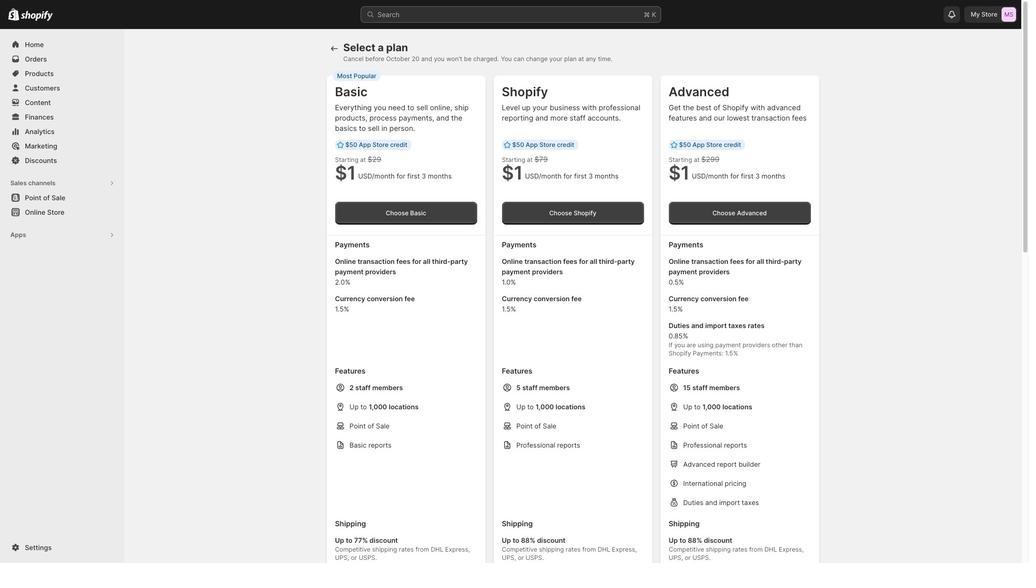 Task type: locate. For each thing, give the bounding box(es) containing it.
1 competitive from the left
[[335, 546, 370, 554]]

sale for online transaction fees for all third-party payment providers 2.0%
[[376, 422, 390, 431]]

$1 left $29
[[335, 162, 356, 184]]

0 horizontal spatial $50 app store credit
[[345, 141, 407, 149]]

choose down starting at $29 $1 usd/month for first 3 months on the left top of the page
[[386, 209, 409, 217]]

0 horizontal spatial months
[[428, 172, 452, 180]]

fees down choose basic link
[[396, 258, 410, 266]]

1.5% down 0.5%
[[669, 305, 683, 313]]

starting at $79 $1 usd/month for first 3 months
[[502, 155, 619, 184]]

0 horizontal spatial up to 1,000 locations
[[350, 403, 419, 411]]

conversion down online transaction fees for all third-party payment providers 2.0%
[[367, 295, 403, 303]]

fees for online transaction fees for all third-party payment providers 0.5%
[[730, 258, 744, 266]]

most popular
[[337, 72, 376, 80]]

payment for 1.0%
[[502, 268, 530, 276]]

1 $50 from the left
[[345, 141, 357, 149]]

1 horizontal spatial competitive
[[502, 546, 537, 554]]

1 horizontal spatial app
[[526, 141, 538, 149]]

shopify up lowest
[[722, 103, 748, 112]]

0 horizontal spatial professional reports
[[516, 441, 580, 450]]

1 shipping from the left
[[335, 520, 366, 529]]

3 $1 from the left
[[669, 162, 690, 184]]

first for basic
[[407, 172, 420, 180]]

members right the 15
[[709, 384, 740, 392]]

1 horizontal spatial features
[[502, 367, 532, 376]]

point of sale inside button
[[25, 194, 65, 202]]

choose for basic
[[386, 209, 409, 217]]

3 fee from the left
[[738, 295, 749, 303]]

2 horizontal spatial locations
[[722, 403, 752, 411]]

0 horizontal spatial $50
[[345, 141, 357, 149]]

2 horizontal spatial currency conversion fee 1.5%
[[669, 295, 749, 313]]

1 usd/month from the left
[[358, 172, 395, 180]]

customers
[[25, 84, 60, 92]]

2 horizontal spatial dhl
[[765, 546, 777, 554]]

sell left in on the left top of page
[[368, 124, 379, 133]]

3 third- from the left
[[766, 258, 784, 266]]

1 horizontal spatial 1,000
[[536, 403, 554, 411]]

at inside starting at $29 $1 usd/month for first 3 months
[[360, 156, 366, 164]]

choose basic
[[386, 209, 426, 217]]

2 horizontal spatial competitive
[[669, 546, 704, 554]]

$50 down features
[[679, 141, 691, 149]]

2 horizontal spatial ups,
[[669, 554, 683, 562]]

choose down starting at $79 $1 usd/month for first 3 months
[[549, 209, 572, 217]]

currency conversion fee 1.5% down "1.0%"
[[502, 295, 582, 313]]

sell up payments,
[[416, 103, 428, 112]]

point of sale link
[[6, 191, 118, 205]]

party inside online transaction fees for all third-party payment providers 1.0%
[[617, 258, 635, 266]]

$1 inside "starting at $299 $1 usd/month for first 3 months"
[[669, 162, 690, 184]]

rates for 5 staff members
[[566, 546, 581, 554]]

select
[[343, 41, 375, 54]]

2 horizontal spatial starting
[[669, 156, 692, 164]]

members right 2
[[372, 384, 403, 392]]

analytics link
[[6, 124, 118, 139]]

0 horizontal spatial express,
[[445, 546, 470, 554]]

1 horizontal spatial or
[[518, 554, 524, 562]]

features for shopify
[[502, 367, 532, 376]]

transaction inside online transaction fees for all third-party payment providers 2.0%
[[358, 258, 395, 266]]

first inside "starting at $299 $1 usd/month for first 3 months"
[[741, 172, 754, 180]]

first up choose shopify
[[574, 172, 587, 180]]

1 horizontal spatial $1
[[502, 162, 523, 184]]

payments
[[335, 240, 370, 249], [502, 240, 537, 249], [669, 240, 703, 249]]

import up using
[[705, 322, 727, 330]]

fees inside "get the best of shopify with advanced features and our lowest transaction fees"
[[792, 113, 807, 122]]

providers for 2.0%
[[365, 268, 396, 276]]

first inside starting at $29 $1 usd/month for first 3 months
[[407, 172, 420, 180]]

choose down "starting at $299 $1 usd/month for first 3 months"
[[712, 209, 735, 217]]

1 usps. from the left
[[359, 554, 377, 562]]

than
[[789, 341, 803, 349]]

payment inside online transaction fees for all third-party payment providers 2.0%
[[335, 268, 364, 276]]

months inside starting at $29 $1 usd/month for first 3 months
[[428, 172, 452, 180]]

providers
[[365, 268, 396, 276], [532, 268, 563, 276], [699, 268, 730, 276], [743, 341, 770, 349]]

ups,
[[335, 554, 349, 562], [502, 554, 516, 562], [669, 554, 683, 562]]

store
[[982, 10, 997, 18], [373, 141, 388, 149], [539, 141, 555, 149], [706, 141, 722, 149], [47, 208, 64, 217]]

at inside starting at $79 $1 usd/month for first 3 months
[[527, 156, 533, 164]]

1 horizontal spatial shipping
[[539, 546, 564, 554]]

1 horizontal spatial reports
[[557, 441, 580, 450]]

3 currency from the left
[[669, 295, 699, 303]]

of up online store
[[43, 194, 50, 202]]

1 choose from the left
[[386, 209, 409, 217]]

your inside "select a plan cancel before october 20 and you won't be charged. you can change your plan at any time."
[[549, 55, 562, 63]]

up to 77% discount competitive shipping rates from dhl express, ups, or usps.
[[335, 537, 470, 562]]

usd/month for basic
[[358, 172, 395, 180]]

all inside online transaction fees for all third-party payment providers 0.5%
[[757, 258, 764, 266]]

1 horizontal spatial your
[[549, 55, 562, 63]]

3 first from the left
[[741, 172, 754, 180]]

2 horizontal spatial party
[[784, 258, 802, 266]]

and down online,
[[436, 113, 449, 122]]

starting left $29
[[335, 156, 358, 164]]

2 shipping from the left
[[502, 520, 533, 529]]

in
[[381, 124, 387, 133]]

online up 2.0%
[[335, 258, 356, 266]]

1 with from the left
[[582, 103, 597, 112]]

duties
[[669, 322, 690, 330], [683, 499, 703, 507]]

1.5% right payments:
[[725, 350, 738, 358]]

point
[[25, 194, 41, 202], [350, 422, 366, 431], [516, 422, 533, 431], [683, 422, 699, 431]]

3 shipping from the left
[[669, 520, 700, 529]]

usps. for shopify
[[526, 554, 544, 562]]

2 currency from the left
[[502, 295, 532, 303]]

from for shopify
[[582, 546, 596, 554]]

1 horizontal spatial dhl
[[598, 546, 610, 554]]

for
[[397, 172, 405, 180], [563, 172, 572, 180], [730, 172, 739, 180], [412, 258, 421, 266], [579, 258, 588, 266], [746, 258, 755, 266]]

2 months from the left
[[595, 172, 619, 180]]

1 vertical spatial sell
[[368, 124, 379, 133]]

conversion for advanced
[[701, 295, 737, 303]]

import down 'pricing'
[[719, 499, 740, 507]]

sale
[[52, 194, 65, 202], [376, 422, 390, 431], [543, 422, 556, 431], [710, 422, 723, 431]]

with inside level up your business with professional reporting and more staff accounts.
[[582, 103, 597, 112]]

taxes for duties and import taxes
[[742, 499, 759, 507]]

fees inside online transaction fees for all third-party payment providers 0.5%
[[730, 258, 744, 266]]

$50 app store credit up $29
[[345, 141, 407, 149]]

months up choose basic link
[[428, 172, 452, 180]]

providers for 0.5%
[[699, 268, 730, 276]]

up to 1,000 locations for shopify
[[516, 403, 585, 411]]

sale up online store "link"
[[52, 194, 65, 202]]

staff
[[570, 113, 586, 122], [355, 384, 371, 392], [522, 384, 538, 392], [692, 384, 708, 392]]

get the best of shopify with advanced features and our lowest transaction fees
[[669, 103, 807, 122]]

the inside "get the best of shopify with advanced features and our lowest transaction fees"
[[683, 103, 694, 112]]

1 discount from the left
[[370, 537, 398, 545]]

payment up "1.0%"
[[502, 268, 530, 276]]

app for advanced
[[693, 141, 705, 149]]

1 vertical spatial plan
[[564, 55, 577, 63]]

you inside duties and import taxes rates 0.85% if you are using payment providers other than shopify payments: 1.5%
[[674, 341, 685, 349]]

2 or from the left
[[518, 554, 524, 562]]

2 3 from the left
[[589, 172, 593, 180]]

shopify image
[[8, 8, 19, 21]]

you right if
[[674, 341, 685, 349]]

0 horizontal spatial payments
[[335, 240, 370, 249]]

usd/month
[[358, 172, 395, 180], [525, 172, 562, 180], [692, 172, 728, 180]]

my store image
[[1002, 7, 1016, 22]]

1 horizontal spatial 88%
[[688, 537, 702, 545]]

for up choose basic
[[397, 172, 405, 180]]

1 horizontal spatial you
[[434, 55, 445, 63]]

$1 for basic
[[335, 162, 356, 184]]

2 credit from the left
[[557, 141, 574, 149]]

0 horizontal spatial the
[[451, 113, 462, 122]]

0 horizontal spatial shipping
[[372, 546, 397, 554]]

months inside starting at $79 $1 usd/month for first 3 months
[[595, 172, 619, 180]]

you
[[434, 55, 445, 63], [374, 103, 386, 112], [674, 341, 685, 349]]

0 horizontal spatial conversion
[[367, 295, 403, 303]]

2 from from the left
[[582, 546, 596, 554]]

and inside everything you need to sell online, ship products, process payments, and the basics to sell in person.
[[436, 113, 449, 122]]

staff right the 15
[[692, 384, 708, 392]]

2 horizontal spatial from
[[749, 546, 763, 554]]

3 shipping from the left
[[706, 546, 731, 554]]

2 horizontal spatial months
[[762, 172, 785, 180]]

$50 app store credit up $79
[[512, 141, 574, 149]]

1 horizontal spatial sell
[[416, 103, 428, 112]]

3 all from the left
[[757, 258, 764, 266]]

online up apps
[[25, 208, 45, 217]]

2 vertical spatial you
[[674, 341, 685, 349]]

search
[[377, 10, 400, 19]]

third- inside online transaction fees for all third-party payment providers 1.0%
[[599, 258, 617, 266]]

3 ups, from the left
[[669, 554, 683, 562]]

you left won't
[[434, 55, 445, 63]]

1 ups, from the left
[[335, 554, 349, 562]]

1 months from the left
[[428, 172, 452, 180]]

1 members from the left
[[372, 384, 403, 392]]

2 up to 88% discount competitive shipping rates from dhl express, ups, or usps. from the left
[[669, 537, 804, 562]]

2 horizontal spatial all
[[757, 258, 764, 266]]

starting at $299 $1 usd/month for first 3 months
[[669, 155, 785, 184]]

0 horizontal spatial 88%
[[521, 537, 535, 545]]

1 88% from the left
[[521, 537, 535, 545]]

1 horizontal spatial third-
[[599, 258, 617, 266]]

2 first from the left
[[574, 172, 587, 180]]

online inside online transaction fees for all third-party payment providers 0.5%
[[669, 258, 690, 266]]

2 fee from the left
[[571, 295, 582, 303]]

conversion down online transaction fees for all third-party payment providers 1.0%
[[534, 295, 570, 303]]

sale up basic reports
[[376, 422, 390, 431]]

professional reports for advanced
[[683, 441, 747, 450]]

and down international pricing
[[705, 499, 717, 507]]

rates inside duties and import taxes rates 0.85% if you are using payment providers other than shopify payments: 1.5%
[[748, 322, 765, 330]]

3 usd/month from the left
[[692, 172, 728, 180]]

fees down choose advanced link
[[730, 258, 744, 266]]

shipping
[[335, 520, 366, 529], [502, 520, 533, 529], [669, 520, 700, 529]]

starting inside starting at $29 $1 usd/month for first 3 months
[[335, 156, 358, 164]]

1 horizontal spatial from
[[582, 546, 596, 554]]

3 features from the left
[[669, 367, 699, 376]]

choose for shopify
[[549, 209, 572, 217]]

of up basic reports
[[368, 422, 374, 431]]

shipping
[[372, 546, 397, 554], [539, 546, 564, 554], [706, 546, 731, 554]]

the up features
[[683, 103, 694, 112]]

currency conversion fee 1.5% down 2.0%
[[335, 295, 415, 313]]

2 party from the left
[[617, 258, 635, 266]]

choose
[[386, 209, 409, 217], [549, 209, 572, 217], [712, 209, 735, 217]]

3 payments from the left
[[669, 240, 703, 249]]

2 locations from the left
[[556, 403, 585, 411]]

1 horizontal spatial starting
[[502, 156, 525, 164]]

party inside online transaction fees for all third-party payment providers 0.5%
[[784, 258, 802, 266]]

3 $50 from the left
[[679, 141, 691, 149]]

usd/month down $29
[[358, 172, 395, 180]]

features up 5
[[502, 367, 532, 376]]

payment for 0.5%
[[669, 268, 697, 276]]

1 all from the left
[[423, 258, 430, 266]]

2 currency conversion fee 1.5% from the left
[[502, 295, 582, 313]]

payment inside duties and import taxes rates 0.85% if you are using payment providers other than shopify payments: 1.5%
[[715, 341, 741, 349]]

first inside starting at $79 $1 usd/month for first 3 months
[[574, 172, 587, 180]]

1 $1 from the left
[[335, 162, 356, 184]]

at for advanced
[[694, 156, 700, 164]]

shopify
[[502, 84, 548, 99], [722, 103, 748, 112], [574, 209, 596, 217], [669, 350, 691, 358]]

1 starting from the left
[[335, 156, 358, 164]]

express, for advanced
[[779, 546, 804, 554]]

1 from from the left
[[416, 546, 429, 554]]

at for shopify
[[527, 156, 533, 164]]

fee down online transaction fees for all third-party payment providers 0.5%
[[738, 295, 749, 303]]

list containing 15 staff members
[[669, 383, 811, 511]]

point down the 15
[[683, 422, 699, 431]]

online inside "link"
[[25, 208, 45, 217]]

2 horizontal spatial 1,000
[[703, 403, 721, 411]]

conversion down online transaction fees for all third-party payment providers 0.5%
[[701, 295, 737, 303]]

88%
[[521, 537, 535, 545], [688, 537, 702, 545]]

3 3 from the left
[[755, 172, 760, 180]]

dhl for shopify
[[598, 546, 610, 554]]

2 horizontal spatial usd/month
[[692, 172, 728, 180]]

3 conversion from the left
[[701, 295, 737, 303]]

the inside everything you need to sell online, ship products, process payments, and the basics to sell in person.
[[451, 113, 462, 122]]

competitive
[[335, 546, 370, 554], [502, 546, 537, 554], [669, 546, 704, 554]]

credit for shopify
[[557, 141, 574, 149]]

orders
[[25, 55, 47, 63]]

$50 down reporting
[[512, 141, 524, 149]]

3 inside starting at $29 $1 usd/month for first 3 months
[[422, 172, 426, 180]]

3
[[422, 172, 426, 180], [589, 172, 593, 180], [755, 172, 760, 180]]

3 members from the left
[[709, 384, 740, 392]]

level up your business with professional reporting and more staff accounts.
[[502, 103, 640, 122]]

discounts
[[25, 156, 57, 165]]

2 starting from the left
[[502, 156, 525, 164]]

3 1,000 from the left
[[703, 403, 721, 411]]

0 vertical spatial import
[[705, 322, 727, 330]]

ups, inside up to 77% discount competitive shipping rates from dhl express, ups, or usps.
[[335, 554, 349, 562]]

transaction inside "get the best of shopify with advanced features and our lowest transaction fees"
[[751, 113, 790, 122]]

duties inside duties and import taxes rates 0.85% if you are using payment providers other than shopify payments: 1.5%
[[669, 322, 690, 330]]

2 conversion from the left
[[534, 295, 570, 303]]

2 horizontal spatial express,
[[779, 546, 804, 554]]

other
[[772, 341, 788, 349]]

3 starting from the left
[[669, 156, 692, 164]]

for up choose advanced
[[730, 172, 739, 180]]

professional reports for shopify
[[516, 441, 580, 450]]

1 vertical spatial the
[[451, 113, 462, 122]]

starting inside "starting at $299 $1 usd/month for first 3 months"
[[669, 156, 692, 164]]

2 horizontal spatial $50
[[679, 141, 691, 149]]

staff for online transaction fees for all third-party payment providers 0.5%
[[692, 384, 708, 392]]

2 reports from the left
[[557, 441, 580, 450]]

basic inside list
[[350, 441, 367, 450]]

$299
[[701, 155, 719, 164]]

2 members from the left
[[539, 384, 570, 392]]

members right 5
[[539, 384, 570, 392]]

0 horizontal spatial fee
[[405, 295, 415, 303]]

store up $29
[[373, 141, 388, 149]]

store inside "link"
[[47, 208, 64, 217]]

payment
[[335, 268, 364, 276], [502, 268, 530, 276], [669, 268, 697, 276], [715, 341, 741, 349]]

starting inside starting at $79 $1 usd/month for first 3 months
[[502, 156, 525, 164]]

0 horizontal spatial or
[[351, 554, 357, 562]]

or inside up to 77% discount competitive shipping rates from dhl express, ups, or usps.
[[351, 554, 357, 562]]

fees inside online transaction fees for all third-party payment providers 2.0%
[[396, 258, 410, 266]]

our
[[714, 113, 725, 122]]

point of sale up online store
[[25, 194, 65, 202]]

3 $50 app store credit from the left
[[679, 141, 741, 149]]

credit up "starting at $299 $1 usd/month for first 3 months"
[[724, 141, 741, 149]]

sale for online transaction fees for all third-party payment providers 1.0%
[[543, 422, 556, 431]]

currency
[[335, 295, 365, 303], [502, 295, 532, 303], [669, 295, 699, 303]]

shopify inside "get the best of shopify with advanced features and our lowest transaction fees"
[[722, 103, 748, 112]]

analytics
[[25, 127, 55, 136]]

list containing 5 staff members
[[502, 383, 644, 511]]

app
[[359, 141, 371, 149], [526, 141, 538, 149], [693, 141, 705, 149]]

$1 left $79
[[502, 162, 523, 184]]

plan up october
[[386, 41, 408, 54]]

0 horizontal spatial currency
[[335, 295, 365, 303]]

features up 2
[[335, 367, 366, 376]]

fees for online transaction fees for all third-party payment providers 2.0%
[[396, 258, 410, 266]]

3 for shopify
[[589, 172, 593, 180]]

point down sales channels
[[25, 194, 41, 202]]

1 vertical spatial duties
[[683, 499, 703, 507]]

party
[[450, 258, 468, 266], [617, 258, 635, 266], [784, 258, 802, 266]]

basic reports
[[350, 441, 392, 450]]

at inside "starting at $299 $1 usd/month for first 3 months"
[[694, 156, 700, 164]]

months for shopify
[[595, 172, 619, 180]]

3 app from the left
[[693, 141, 705, 149]]

point down 5
[[516, 422, 533, 431]]

accounts.
[[588, 113, 621, 122]]

currency down 2.0%
[[335, 295, 365, 303]]

locations for advanced
[[722, 403, 752, 411]]

1 credit from the left
[[390, 141, 407, 149]]

online inside online transaction fees for all third-party payment providers 1.0%
[[502, 258, 523, 266]]

3 inside "starting at $299 $1 usd/month for first 3 months"
[[755, 172, 760, 180]]

2 app from the left
[[526, 141, 538, 149]]

currency down "1.0%"
[[502, 295, 532, 303]]

import inside duties and import taxes rates 0.85% if you are using payment providers other than shopify payments: 1.5%
[[705, 322, 727, 330]]

2 horizontal spatial shipping
[[706, 546, 731, 554]]

are
[[687, 341, 696, 349]]

credit for advanced
[[724, 141, 741, 149]]

1 first from the left
[[407, 172, 420, 180]]

1 horizontal spatial ups,
[[502, 554, 516, 562]]

1 horizontal spatial discount
[[537, 537, 565, 545]]

payments for advanced
[[669, 240, 703, 249]]

with
[[582, 103, 597, 112], [751, 103, 765, 112]]

at left $79
[[527, 156, 533, 164]]

fees inside online transaction fees for all third-party payment providers 1.0%
[[563, 258, 577, 266]]

2 1,000 from the left
[[536, 403, 554, 411]]

online inside online transaction fees for all third-party payment providers 2.0%
[[335, 258, 356, 266]]

1 horizontal spatial $50 app store credit
[[512, 141, 574, 149]]

list
[[335, 256, 477, 358], [502, 256, 644, 358], [669, 256, 811, 358], [335, 383, 477, 511], [502, 383, 644, 511], [669, 383, 811, 511]]

0 horizontal spatial you
[[374, 103, 386, 112]]

months inside "starting at $299 $1 usd/month for first 3 months"
[[762, 172, 785, 180]]

store for advanced
[[706, 141, 722, 149]]

online store
[[25, 208, 64, 217]]

with inside "get the best of shopify with advanced features and our lowest transaction fees"
[[751, 103, 765, 112]]

1 horizontal spatial currency
[[502, 295, 532, 303]]

if
[[669, 341, 673, 349]]

1 horizontal spatial usps.
[[526, 554, 544, 562]]

and
[[421, 55, 432, 63], [436, 113, 449, 122], [535, 113, 548, 122], [699, 113, 712, 122], [691, 322, 704, 330], [705, 499, 717, 507]]

3 up to 1,000 locations from the left
[[683, 403, 752, 411]]

online up "1.0%"
[[502, 258, 523, 266]]

months
[[428, 172, 452, 180], [595, 172, 619, 180], [762, 172, 785, 180]]

currency conversion fee 1.5% for advanced
[[669, 295, 749, 313]]

3 express, from the left
[[779, 546, 804, 554]]

0 horizontal spatial usd/month
[[358, 172, 395, 180]]

2 competitive from the left
[[502, 546, 537, 554]]

duties up the '0.85%'
[[669, 322, 690, 330]]

0 horizontal spatial 1,000
[[369, 403, 387, 411]]

1 vertical spatial your
[[533, 103, 548, 112]]

2 horizontal spatial 3
[[755, 172, 760, 180]]

of down 5 staff members
[[534, 422, 541, 431]]

shipping for advanced
[[669, 520, 700, 529]]

usd/month down $299
[[692, 172, 728, 180]]

basic for basic
[[335, 84, 368, 99]]

locations down the 15 staff members
[[722, 403, 752, 411]]

3 months from the left
[[762, 172, 785, 180]]

currency down 0.5%
[[669, 295, 699, 303]]

0 horizontal spatial with
[[582, 103, 597, 112]]

3 reports from the left
[[724, 441, 747, 450]]

taxes inside duties and import taxes rates 0.85% if you are using payment providers other than shopify payments: 1.5%
[[728, 322, 746, 330]]

all inside online transaction fees for all third-party payment providers 1.0%
[[590, 258, 597, 266]]

competitive inside up to 77% discount competitive shipping rates from dhl express, ups, or usps.
[[335, 546, 370, 554]]

0 horizontal spatial sell
[[368, 124, 379, 133]]

$50
[[345, 141, 357, 149], [512, 141, 524, 149], [679, 141, 691, 149]]

payment inside online transaction fees for all third-party payment providers 0.5%
[[669, 268, 697, 276]]

my
[[971, 10, 980, 18]]

1 horizontal spatial 3
[[589, 172, 593, 180]]

providers for 1.0%
[[532, 268, 563, 276]]

1 app from the left
[[359, 141, 371, 149]]

2 horizontal spatial fee
[[738, 295, 749, 303]]

1 vertical spatial taxes
[[742, 499, 759, 507]]

payment inside online transaction fees for all third-party payment providers 1.0%
[[502, 268, 530, 276]]

0 horizontal spatial competitive
[[335, 546, 370, 554]]

all for advanced
[[757, 258, 764, 266]]

2 usps. from the left
[[526, 554, 544, 562]]

$50 app store credit for advanced
[[679, 141, 741, 149]]

months up choose advanced
[[762, 172, 785, 180]]

0 horizontal spatial app
[[359, 141, 371, 149]]

app up $79
[[526, 141, 538, 149]]

3 inside starting at $79 $1 usd/month for first 3 months
[[589, 172, 593, 180]]

$1 for shopify
[[502, 162, 523, 184]]

88% for shopify
[[521, 537, 535, 545]]

pricing
[[725, 480, 746, 488]]

3 up choose basic
[[422, 172, 426, 180]]

point of sale down 5 staff members
[[516, 422, 556, 431]]

best
[[696, 103, 711, 112]]

0 horizontal spatial reports
[[368, 441, 392, 450]]

from
[[416, 546, 429, 554], [582, 546, 596, 554], [749, 546, 763, 554]]

online transaction fees for all third-party payment providers 1.0%
[[502, 258, 635, 287]]

3 competitive from the left
[[669, 546, 704, 554]]

0 horizontal spatial your
[[533, 103, 548, 112]]

3 from from the left
[[749, 546, 763, 554]]

up inside up to 77% discount competitive shipping rates from dhl express, ups, or usps.
[[335, 537, 344, 545]]

third- inside online transaction fees for all third-party payment providers 0.5%
[[766, 258, 784, 266]]

first up choose basic
[[407, 172, 420, 180]]

transaction inside online transaction fees for all third-party payment providers 0.5%
[[691, 258, 728, 266]]

1 party from the left
[[450, 258, 468, 266]]

2 ups, from the left
[[502, 554, 516, 562]]

fees down choose shopify link
[[563, 258, 577, 266]]

3 discount from the left
[[704, 537, 732, 545]]

0 horizontal spatial plan
[[386, 41, 408, 54]]

1 professional reports from the left
[[516, 441, 580, 450]]

2 horizontal spatial up to 1,000 locations
[[683, 403, 752, 411]]

import for duties and import taxes rates 0.85% if you are using payment providers other than shopify payments: 1.5%
[[705, 322, 727, 330]]

rates inside up to 77% discount competitive shipping rates from dhl express, ups, or usps.
[[399, 546, 414, 554]]

everything
[[335, 103, 372, 112]]

0 vertical spatial advanced
[[669, 84, 729, 99]]

3 currency conversion fee 1.5% from the left
[[669, 295, 749, 313]]

1 express, from the left
[[445, 546, 470, 554]]

before
[[365, 55, 384, 63]]

2 $1 from the left
[[502, 162, 523, 184]]

settings
[[25, 544, 52, 552]]

usd/month inside starting at $29 $1 usd/month for first 3 months
[[358, 172, 395, 180]]

0 vertical spatial basic
[[335, 84, 368, 99]]

1 horizontal spatial plan
[[564, 55, 577, 63]]

rates for 2 staff members
[[399, 546, 414, 554]]

at for basic
[[360, 156, 366, 164]]

transaction inside online transaction fees for all third-party payment providers 1.0%
[[524, 258, 562, 266]]

1 horizontal spatial conversion
[[534, 295, 570, 303]]

2 horizontal spatial first
[[741, 172, 754, 180]]

shopify inside duties and import taxes rates 0.85% if you are using payment providers other than shopify payments: 1.5%
[[669, 350, 691, 358]]

shopify down if
[[669, 350, 691, 358]]

2 all from the left
[[590, 258, 597, 266]]

members
[[372, 384, 403, 392], [539, 384, 570, 392], [709, 384, 740, 392]]

usps. for advanced
[[692, 554, 711, 562]]

payment up 2.0%
[[335, 268, 364, 276]]

at inside "select a plan cancel before october 20 and you won't be charged. you can change your plan at any time."
[[578, 55, 584, 63]]

first up choose advanced
[[741, 172, 754, 180]]

point for online transaction fees for all third-party payment providers 2.0%
[[350, 422, 366, 431]]

months up choose shopify
[[595, 172, 619, 180]]

2 third- from the left
[[599, 258, 617, 266]]

starting for shopify
[[502, 156, 525, 164]]

0 vertical spatial the
[[683, 103, 694, 112]]

express,
[[445, 546, 470, 554], [612, 546, 637, 554], [779, 546, 804, 554]]

2 up to 1,000 locations from the left
[[516, 403, 585, 411]]

3 dhl from the left
[[765, 546, 777, 554]]

0 horizontal spatial third-
[[432, 258, 450, 266]]

point up basic reports
[[350, 422, 366, 431]]

1 horizontal spatial members
[[539, 384, 570, 392]]

1 dhl from the left
[[431, 546, 443, 554]]

1.5% for online transaction fees for all third-party payment providers 1.0%
[[502, 305, 516, 313]]

2 discount from the left
[[537, 537, 565, 545]]

5 staff members
[[516, 384, 570, 392]]

2
[[350, 384, 354, 392]]

3 credit from the left
[[724, 141, 741, 149]]

locations down 5 staff members
[[556, 403, 585, 411]]

1 shipping from the left
[[372, 546, 397, 554]]

or
[[351, 554, 357, 562], [518, 554, 524, 562], [685, 554, 691, 562]]

lowest
[[727, 113, 749, 122]]

credit down person. on the top left of the page
[[390, 141, 407, 149]]

1 locations from the left
[[389, 403, 419, 411]]

$1 left $299
[[669, 162, 690, 184]]

providers inside online transaction fees for all third-party payment providers 1.0%
[[532, 268, 563, 276]]

features up the 15
[[669, 367, 699, 376]]

3 up choose advanced
[[755, 172, 760, 180]]

and inside level up your business with professional reporting and more staff accounts.
[[535, 113, 548, 122]]

2 $50 from the left
[[512, 141, 524, 149]]

providers inside online transaction fees for all third-party payment providers 2.0%
[[365, 268, 396, 276]]

usd/month for advanced
[[692, 172, 728, 180]]

members for advanced
[[709, 384, 740, 392]]

shipping for advanced
[[706, 546, 731, 554]]

2 vertical spatial basic
[[350, 441, 367, 450]]

1 horizontal spatial payments
[[502, 240, 537, 249]]

credit up starting at $79 $1 usd/month for first 3 months
[[557, 141, 574, 149]]

3 choose from the left
[[712, 209, 735, 217]]

1 3 from the left
[[422, 172, 426, 180]]

of down the 15 staff members
[[701, 422, 708, 431]]

payment up 0.5%
[[669, 268, 697, 276]]

0 vertical spatial taxes
[[728, 322, 746, 330]]

shopify down starting at $79 $1 usd/month for first 3 months
[[574, 209, 596, 217]]

1 1,000 from the left
[[369, 403, 387, 411]]

2 professional from the left
[[683, 441, 722, 450]]

0 horizontal spatial $1
[[335, 162, 356, 184]]

0 horizontal spatial features
[[335, 367, 366, 376]]

for down choose basic link
[[412, 258, 421, 266]]

my store
[[971, 10, 997, 18]]

usd/month inside "starting at $299 $1 usd/month for first 3 months"
[[692, 172, 728, 180]]

home link
[[6, 37, 118, 52]]

3 party from the left
[[784, 258, 802, 266]]

1 horizontal spatial up to 88% discount competitive shipping rates from dhl express, ups, or usps.
[[669, 537, 804, 562]]

first for shopify
[[574, 172, 587, 180]]

0 vertical spatial you
[[434, 55, 445, 63]]

payments up 0.5%
[[669, 240, 703, 249]]

discount inside up to 77% discount competitive shipping rates from dhl express, ups, or usps.
[[370, 537, 398, 545]]

1 horizontal spatial choose
[[549, 209, 572, 217]]

3 usps. from the left
[[692, 554, 711, 562]]

up to 1,000 locations for advanced
[[683, 403, 752, 411]]

3 locations from the left
[[722, 403, 752, 411]]

0 horizontal spatial choose
[[386, 209, 409, 217]]

1 professional from the left
[[516, 441, 555, 450]]

transaction for online transaction fees for all third-party payment providers 2.0%
[[358, 258, 395, 266]]

conversion for shopify
[[534, 295, 570, 303]]

2 horizontal spatial features
[[669, 367, 699, 376]]

2 horizontal spatial conversion
[[701, 295, 737, 303]]

2 professional reports from the left
[[683, 441, 747, 450]]

$1 inside starting at $79 $1 usd/month for first 3 months
[[502, 162, 523, 184]]

$50 for basic
[[345, 141, 357, 149]]

starting left $79
[[502, 156, 525, 164]]

features
[[669, 113, 697, 122]]

1 horizontal spatial professional reports
[[683, 441, 747, 450]]

to inside up to 77% discount competitive shipping rates from dhl express, ups, or usps.
[[346, 537, 352, 545]]

of up our
[[713, 103, 720, 112]]

express, for shopify
[[612, 546, 637, 554]]

of for online transaction fees for all third-party payment providers 0.5%
[[701, 422, 708, 431]]

0 vertical spatial duties
[[669, 322, 690, 330]]

shopify image
[[21, 11, 53, 21]]

0 horizontal spatial shipping
[[335, 520, 366, 529]]

usd/month inside starting at $79 $1 usd/month for first 3 months
[[525, 172, 562, 180]]

of inside "get the best of shopify with advanced features and our lowest transaction fees"
[[713, 103, 720, 112]]

payments up "1.0%"
[[502, 240, 537, 249]]

all inside online transaction fees for all third-party payment providers 2.0%
[[423, 258, 430, 266]]

months for advanced
[[762, 172, 785, 180]]

staff for online transaction fees for all third-party payment providers 1.0%
[[522, 384, 538, 392]]

1 up to 88% discount competitive shipping rates from dhl express, ups, or usps. from the left
[[502, 537, 637, 562]]

providers inside online transaction fees for all third-party payment providers 0.5%
[[699, 268, 730, 276]]

staff right 2
[[355, 384, 371, 392]]

duties for duties and import taxes rates 0.85% if you are using payment providers other than shopify payments: 1.5%
[[669, 322, 690, 330]]

online up 0.5%
[[669, 258, 690, 266]]

up to 1,000 locations down "2 staff members"
[[350, 403, 419, 411]]

3 or from the left
[[685, 554, 691, 562]]

advanced down "starting at $299 $1 usd/month for first 3 months"
[[737, 209, 767, 217]]

0 horizontal spatial first
[[407, 172, 420, 180]]

the
[[683, 103, 694, 112], [451, 113, 462, 122]]

$1 inside starting at $29 $1 usd/month for first 3 months
[[335, 162, 356, 184]]

1 reports from the left
[[368, 441, 392, 450]]

at left $29
[[360, 156, 366, 164]]

for inside online transaction fees for all third-party payment providers 0.5%
[[746, 258, 755, 266]]

shipping inside up to 77% discount competitive shipping rates from dhl express, ups, or usps.
[[372, 546, 397, 554]]

for down choose advanced link
[[746, 258, 755, 266]]

discount
[[370, 537, 398, 545], [537, 537, 565, 545], [704, 537, 732, 545]]

1 vertical spatial you
[[374, 103, 386, 112]]

choose basic link
[[335, 202, 477, 225]]

change
[[526, 55, 548, 63]]

advanced up 'international'
[[683, 461, 715, 469]]

0 horizontal spatial locations
[[389, 403, 419, 411]]

staff down business
[[570, 113, 586, 122]]

the down ship
[[451, 113, 462, 122]]

up to 1,000 locations
[[350, 403, 419, 411], [516, 403, 585, 411], [683, 403, 752, 411]]

⌘ k
[[644, 10, 656, 19]]

app up $29
[[359, 141, 371, 149]]

2 usd/month from the left
[[525, 172, 562, 180]]



Task type: vqa. For each thing, say whether or not it's contained in the screenshot.
Search countries text field
no



Task type: describe. For each thing, give the bounding box(es) containing it.
online for online transaction fees for all third-party payment providers 2.0%
[[335, 258, 356, 266]]

marketing link
[[6, 139, 118, 153]]

point of sale for online transaction fees for all third-party payment providers 1.0%
[[516, 422, 556, 431]]

sales
[[10, 179, 27, 187]]

online transaction fees for all third-party payment providers 2.0%
[[335, 258, 468, 287]]

sales channels button
[[6, 176, 118, 191]]

reports for shopify
[[557, 441, 580, 450]]

store for shopify
[[539, 141, 555, 149]]

88% for advanced
[[688, 537, 702, 545]]

1 currency conversion fee 1.5% from the left
[[335, 295, 415, 313]]

business
[[550, 103, 580, 112]]

online transaction fees for all third-party payment providers 0.5%
[[669, 258, 802, 287]]

2.0%
[[335, 278, 350, 287]]

report
[[717, 461, 737, 469]]

dhl for advanced
[[765, 546, 777, 554]]

basic for basic reports
[[350, 441, 367, 450]]

store right my
[[982, 10, 997, 18]]

content link
[[6, 95, 118, 110]]

15 staff members
[[683, 384, 740, 392]]

shopify up up
[[502, 84, 548, 99]]

0.5%
[[669, 278, 684, 287]]

for inside starting at $79 $1 usd/month for first 3 months
[[563, 172, 572, 180]]

and inside "get the best of shopify with advanced features and our lowest transaction fees"
[[699, 113, 712, 122]]

online,
[[430, 103, 452, 112]]

$50 for shopify
[[512, 141, 524, 149]]

1.5% for online transaction fees for all third-party payment providers 2.0%
[[335, 305, 349, 313]]

staff for online transaction fees for all third-party payment providers 2.0%
[[355, 384, 371, 392]]

select a plan cancel before october 20 and you won't be charged. you can change your plan at any time.
[[343, 41, 613, 63]]

for inside online transaction fees for all third-party payment providers 2.0%
[[412, 258, 421, 266]]

home
[[25, 40, 44, 49]]

ship
[[454, 103, 469, 112]]

competitive for advanced
[[669, 546, 704, 554]]

transaction for online transaction fees for all third-party payment providers 1.0%
[[524, 258, 562, 266]]

settings link
[[6, 541, 118, 555]]

professional for advanced
[[683, 441, 722, 450]]

payments,
[[399, 113, 434, 122]]

list containing 2 staff members
[[335, 383, 477, 511]]

advanced report builder
[[683, 461, 760, 469]]

advanced for advanced report builder
[[683, 461, 715, 469]]

rates for 15 staff members
[[733, 546, 747, 554]]

of inside button
[[43, 194, 50, 202]]

payments for shopify
[[502, 240, 537, 249]]

from inside up to 77% discount competitive shipping rates from dhl express, ups, or usps.
[[416, 546, 429, 554]]

k
[[652, 10, 656, 19]]

up
[[522, 103, 531, 112]]

need
[[388, 103, 405, 112]]

fee for shopify
[[571, 295, 582, 303]]

transaction for online transaction fees for all third-party payment providers 0.5%
[[691, 258, 728, 266]]

advanced
[[767, 103, 801, 112]]

first for advanced
[[741, 172, 754, 180]]

starting for advanced
[[669, 156, 692, 164]]

⌘
[[644, 10, 650, 19]]

1.0%
[[502, 278, 516, 287]]

staff inside level up your business with professional reporting and more staff accounts.
[[570, 113, 586, 122]]

charged.
[[473, 55, 499, 63]]

apps button
[[6, 228, 118, 243]]

usd/month for shopify
[[525, 172, 562, 180]]

everything you need to sell online, ship products, process payments, and the basics to sell in person.
[[335, 103, 469, 133]]

fee for advanced
[[738, 295, 749, 303]]

sale for online transaction fees for all third-party payment providers 0.5%
[[710, 422, 723, 431]]

online store link
[[6, 205, 118, 220]]

for inside online transaction fees for all third-party payment providers 1.0%
[[579, 258, 588, 266]]

party inside online transaction fees for all third-party payment providers 2.0%
[[450, 258, 468, 266]]

basics
[[335, 124, 357, 133]]

1 fee from the left
[[405, 295, 415, 303]]

from for advanced
[[749, 546, 763, 554]]

products,
[[335, 113, 367, 122]]

currency conversion fee 1.5% for shopify
[[502, 295, 582, 313]]

international pricing
[[683, 480, 746, 488]]

choose for advanced
[[712, 209, 735, 217]]

starting for basic
[[335, 156, 358, 164]]

1,000 for shopify
[[536, 403, 554, 411]]

$29
[[368, 155, 381, 164]]

you inside everything you need to sell online, ship products, process payments, and the basics to sell in person.
[[374, 103, 386, 112]]

finances
[[25, 113, 54, 121]]

third- inside online transaction fees for all third-party payment providers 2.0%
[[432, 258, 450, 266]]

shopify inside choose shopify link
[[574, 209, 596, 217]]

won't
[[446, 55, 462, 63]]

or for advanced
[[685, 554, 691, 562]]

point of sale for online transaction fees for all third-party payment providers 0.5%
[[683, 422, 723, 431]]

process
[[370, 113, 397, 122]]

choose advanced link
[[669, 202, 811, 225]]

$50 app store credit for shopify
[[512, 141, 574, 149]]

choose advanced
[[712, 209, 767, 217]]

import for duties and import taxes
[[719, 499, 740, 507]]

and inside "select a plan cancel before october 20 and you won't be charged. you can change your plan at any time."
[[421, 55, 432, 63]]

online store button
[[0, 205, 124, 220]]

usps. inside up to 77% discount competitive shipping rates from dhl express, ups, or usps.
[[359, 554, 377, 562]]

point of sale button
[[0, 191, 124, 205]]

and inside duties and import taxes rates 0.85% if you are using payment providers other than shopify payments: 1.5%
[[691, 322, 704, 330]]

choose shopify
[[549, 209, 596, 217]]

1 up to 1,000 locations from the left
[[350, 403, 419, 411]]

point for online transaction fees for all third-party payment providers 0.5%
[[683, 422, 699, 431]]

party for shopify
[[617, 258, 635, 266]]

discounts link
[[6, 153, 118, 168]]

for inside starting at $29 $1 usd/month for first 3 months
[[397, 172, 405, 180]]

1 features from the left
[[335, 367, 366, 376]]

currency for advanced
[[669, 295, 699, 303]]

5
[[516, 384, 521, 392]]

person.
[[389, 124, 415, 133]]

channels
[[28, 179, 56, 187]]

1 currency from the left
[[335, 295, 365, 303]]

finances link
[[6, 110, 118, 124]]

be
[[464, 55, 472, 63]]

0 vertical spatial sell
[[416, 103, 428, 112]]

3 for advanced
[[755, 172, 760, 180]]

popular
[[354, 72, 376, 80]]

1,000 for advanced
[[703, 403, 721, 411]]

shipping for shopify
[[539, 546, 564, 554]]

$1 for advanced
[[669, 162, 690, 184]]

1 vertical spatial basic
[[410, 209, 426, 217]]

1 vertical spatial advanced
[[737, 209, 767, 217]]

3 for basic
[[422, 172, 426, 180]]

taxes for duties and import taxes rates 0.85% if you are using payment providers other than shopify payments: 1.5%
[[728, 322, 746, 330]]

dhl inside up to 77% discount competitive shipping rates from dhl express, ups, or usps.
[[431, 546, 443, 554]]

can
[[514, 55, 524, 63]]

point for online transaction fees for all third-party payment providers 1.0%
[[516, 422, 533, 431]]

up to 88% discount competitive shipping rates from dhl express, ups, or usps. for advanced
[[669, 537, 804, 562]]

your inside level up your business with professional reporting and more staff accounts.
[[533, 103, 548, 112]]

third- for shopify
[[599, 258, 617, 266]]

1 conversion from the left
[[367, 295, 403, 303]]

online for online transaction fees for all third-party payment providers 0.5%
[[669, 258, 690, 266]]

or for shopify
[[518, 554, 524, 562]]

duties for duties and import taxes
[[683, 499, 703, 507]]

competitive for shopify
[[502, 546, 537, 554]]

sales channels
[[10, 179, 56, 187]]

0 vertical spatial plan
[[386, 41, 408, 54]]

duties and import taxes
[[683, 499, 759, 507]]

fees for online transaction fees for all third-party payment providers 1.0%
[[563, 258, 577, 266]]

october
[[386, 55, 410, 63]]

sale inside button
[[52, 194, 65, 202]]

more
[[550, 113, 568, 122]]

months for basic
[[428, 172, 452, 180]]

reporting
[[502, 113, 533, 122]]

payments:
[[693, 350, 723, 358]]

party for advanced
[[784, 258, 802, 266]]

international
[[683, 480, 723, 488]]

express, inside up to 77% discount competitive shipping rates from dhl express, ups, or usps.
[[445, 546, 470, 554]]

members for shopify
[[539, 384, 570, 392]]

20
[[412, 55, 419, 63]]

you
[[501, 55, 512, 63]]

advanced for advanced
[[669, 84, 729, 99]]

apps
[[10, 231, 26, 239]]

2 staff members
[[350, 384, 403, 392]]

builder
[[739, 461, 760, 469]]

up to 88% discount competitive shipping rates from dhl express, ups, or usps. for shopify
[[502, 537, 637, 562]]

app for shopify
[[526, 141, 538, 149]]

1.5% for online transaction fees for all third-party payment providers 0.5%
[[669, 305, 683, 313]]

payment for 2.0%
[[335, 268, 364, 276]]

online for online store
[[25, 208, 45, 217]]

ups, for shopify
[[502, 554, 516, 562]]

providers inside duties and import taxes rates 0.85% if you are using payment providers other than shopify payments: 1.5%
[[743, 341, 770, 349]]

app for basic
[[359, 141, 371, 149]]

get
[[669, 103, 681, 112]]

third- for advanced
[[766, 258, 784, 266]]

of for online transaction fees for all third-party payment providers 2.0%
[[368, 422, 374, 431]]

point of sale for online transaction fees for all third-party payment providers 2.0%
[[350, 422, 390, 431]]

products
[[25, 69, 54, 78]]

professional
[[599, 103, 640, 112]]

1.5% inside duties and import taxes rates 0.85% if you are using payment providers other than shopify payments: 1.5%
[[725, 350, 738, 358]]

0.85%
[[669, 332, 688, 340]]

you inside "select a plan cancel before october 20 and you won't be charged. you can change your plan at any time."
[[434, 55, 445, 63]]

for inside "starting at $299 $1 usd/month for first 3 months"
[[730, 172, 739, 180]]

point inside button
[[25, 194, 41, 202]]

professional for shopify
[[516, 441, 555, 450]]

reports for advanced
[[724, 441, 747, 450]]

marketing
[[25, 142, 57, 150]]

online for online transaction fees for all third-party payment providers 1.0%
[[502, 258, 523, 266]]

using
[[698, 341, 714, 349]]

choose shopify link
[[502, 202, 644, 225]]

of for online transaction fees for all third-party payment providers 1.0%
[[534, 422, 541, 431]]

77%
[[354, 537, 368, 545]]

discount for advanced
[[704, 537, 732, 545]]

1 payments from the left
[[335, 240, 370, 249]]

starting at $29 $1 usd/month for first 3 months
[[335, 155, 452, 184]]

products link
[[6, 66, 118, 81]]

orders link
[[6, 52, 118, 66]]



